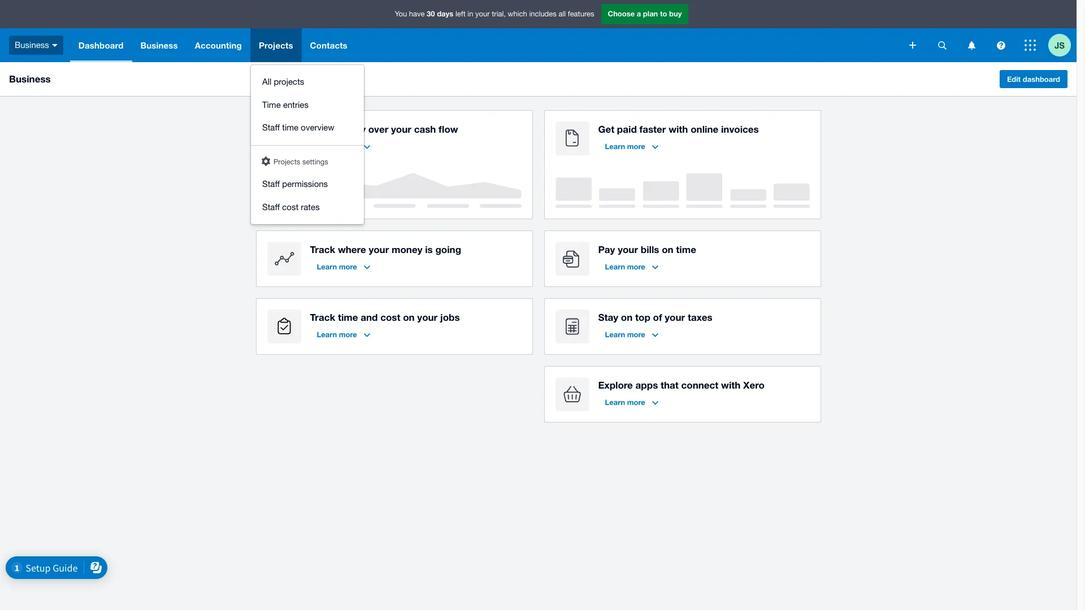 Task type: locate. For each thing, give the bounding box(es) containing it.
learn for apps
[[605, 398, 625, 407]]

features
[[568, 10, 595, 18]]

staff for staff time overview
[[262, 123, 280, 132]]

learn
[[317, 142, 337, 151], [605, 142, 625, 151], [317, 262, 337, 271], [605, 262, 625, 271], [317, 330, 337, 339], [605, 330, 625, 339], [605, 398, 625, 407]]

invoices
[[721, 123, 759, 135]]

2 horizontal spatial time
[[676, 244, 697, 256]]

1 vertical spatial projects
[[274, 157, 300, 166]]

projects up all projects
[[259, 40, 293, 50]]

left
[[456, 10, 466, 18]]

learn more button
[[310, 137, 377, 155], [598, 137, 665, 155], [310, 258, 377, 276], [598, 258, 665, 276], [310, 326, 377, 344], [598, 326, 665, 344], [598, 394, 665, 412]]

time for staff time overview
[[282, 123, 299, 132]]

learn more button down the and
[[310, 326, 377, 344]]

1 get from the left
[[310, 123, 326, 135]]

1 horizontal spatial time
[[338, 312, 358, 323]]

js
[[1055, 40, 1065, 50]]

2 track from the top
[[310, 312, 335, 323]]

list box
[[251, 65, 364, 224]]

learn down "pay"
[[605, 262, 625, 271]]

projects right header image
[[274, 157, 300, 166]]

learn down stay on the bottom right
[[605, 330, 625, 339]]

cost inside staff cost rates link
[[282, 202, 299, 212]]

learn more for where
[[317, 262, 357, 271]]

learn more for apps
[[605, 398, 646, 407]]

learn more down where
[[317, 262, 357, 271]]

learn more for time
[[317, 330, 357, 339]]

add-ons icon image
[[556, 378, 589, 412]]

bills
[[641, 244, 660, 256]]

flow
[[439, 123, 458, 135]]

projects for projects
[[259, 40, 293, 50]]

more down track time and cost on your jobs at the bottom left of page
[[339, 330, 357, 339]]

get down time entries link
[[310, 123, 326, 135]]

more for apps
[[627, 398, 646, 407]]

group containing all projects
[[251, 65, 364, 224]]

track right the projects icon
[[310, 312, 335, 323]]

more down where
[[339, 262, 357, 271]]

more for visibility
[[339, 142, 357, 151]]

invoices icon image
[[556, 122, 589, 155]]

learn more button down top
[[598, 326, 665, 344]]

overview
[[301, 123, 335, 132]]

0 horizontal spatial svg image
[[910, 42, 917, 49]]

learn more down explore
[[605, 398, 646, 407]]

business inside dropdown button
[[141, 40, 178, 50]]

time inside list box
[[282, 123, 299, 132]]

top
[[636, 312, 651, 323]]

with left xero
[[721, 379, 741, 391]]

dashboard link
[[70, 28, 132, 62]]

connect
[[682, 379, 719, 391]]

a
[[637, 9, 641, 18]]

time entries
[[262, 100, 309, 109]]

svg image
[[1025, 40, 1036, 51], [968, 41, 976, 49], [997, 41, 1006, 49], [52, 44, 58, 47]]

more for time
[[339, 330, 357, 339]]

all
[[262, 77, 272, 87]]

0 horizontal spatial get
[[310, 123, 326, 135]]

1 horizontal spatial svg image
[[938, 41, 947, 49]]

get
[[310, 123, 326, 135], [598, 123, 615, 135]]

learn more button down apps
[[598, 394, 665, 412]]

projects inside list box
[[274, 157, 300, 166]]

have
[[409, 10, 425, 18]]

visibility
[[329, 123, 366, 135]]

your left jobs
[[417, 312, 438, 323]]

navigation
[[70, 28, 902, 224]]

learn for on
[[605, 330, 625, 339]]

0 vertical spatial track
[[310, 244, 335, 256]]

contacts button
[[302, 28, 356, 62]]

learn right track money icon at the top of page
[[317, 262, 337, 271]]

with
[[669, 123, 688, 135], [721, 379, 741, 391]]

1 vertical spatial with
[[721, 379, 741, 391]]

projects inside 'popup button'
[[259, 40, 293, 50]]

0 horizontal spatial cost
[[282, 202, 299, 212]]

0 vertical spatial time
[[282, 123, 299, 132]]

staff down staff permissions at the left of page
[[262, 202, 280, 212]]

3 staff from the top
[[262, 202, 280, 212]]

learn down explore
[[605, 398, 625, 407]]

learn more button down where
[[310, 258, 377, 276]]

learn more button for time
[[310, 326, 377, 344]]

includes
[[529, 10, 557, 18]]

svg image inside business popup button
[[52, 44, 58, 47]]

1 horizontal spatial get
[[598, 123, 615, 135]]

1 vertical spatial cost
[[381, 312, 401, 323]]

0 horizontal spatial on
[[403, 312, 415, 323]]

all projects
[[262, 77, 304, 87]]

learn more for visibility
[[317, 142, 357, 151]]

cost left 'rates'
[[282, 202, 299, 212]]

staff down header image
[[262, 179, 280, 189]]

which
[[508, 10, 527, 18]]

2 vertical spatial time
[[338, 312, 358, 323]]

learn more button for where
[[310, 258, 377, 276]]

learn down the paid
[[605, 142, 625, 151]]

staff time overview
[[262, 123, 335, 132]]

time left the and
[[338, 312, 358, 323]]

learn more button down the paid
[[598, 137, 665, 155]]

projects settings
[[274, 157, 328, 166]]

over
[[368, 123, 389, 135]]

time right bills
[[676, 244, 697, 256]]

1 staff from the top
[[262, 123, 280, 132]]

cost right the and
[[381, 312, 401, 323]]

your right "pay"
[[618, 244, 638, 256]]

staff for staff cost rates
[[262, 202, 280, 212]]

learn more button down visibility
[[310, 137, 377, 155]]

permissions
[[282, 179, 328, 189]]

more down apps
[[627, 398, 646, 407]]

0 horizontal spatial time
[[282, 123, 299, 132]]

time
[[282, 123, 299, 132], [676, 244, 697, 256], [338, 312, 358, 323]]

get visibility over your cash flow
[[310, 123, 458, 135]]

time
[[262, 100, 281, 109]]

learn more down "pay"
[[605, 262, 646, 271]]

more down the paid
[[627, 142, 646, 151]]

learn up settings at left
[[317, 142, 337, 151]]

business button
[[132, 28, 186, 62]]

more for on
[[627, 330, 646, 339]]

more down visibility
[[339, 142, 357, 151]]

projects for projects settings
[[274, 157, 300, 166]]

navigation containing dashboard
[[70, 28, 902, 224]]

learn more down stay on the bottom right
[[605, 330, 646, 339]]

entries
[[283, 100, 309, 109]]

more
[[339, 142, 357, 151], [627, 142, 646, 151], [339, 262, 357, 271], [627, 262, 646, 271], [339, 330, 357, 339], [627, 330, 646, 339], [627, 398, 646, 407]]

your right over
[[391, 123, 412, 135]]

cost
[[282, 202, 299, 212], [381, 312, 401, 323]]

on left top
[[621, 312, 633, 323]]

taxes icon image
[[556, 310, 589, 344]]

cash
[[414, 123, 436, 135]]

learn for where
[[317, 262, 337, 271]]

0 vertical spatial projects
[[259, 40, 293, 50]]

trial,
[[492, 10, 506, 18]]

on
[[662, 244, 674, 256], [403, 312, 415, 323], [621, 312, 633, 323]]

stay
[[598, 312, 619, 323]]

2 get from the left
[[598, 123, 615, 135]]

time down time entries
[[282, 123, 299, 132]]

list box containing all projects
[[251, 65, 364, 224]]

you
[[395, 10, 407, 18]]

money
[[392, 244, 423, 256]]

banner
[[0, 0, 1077, 224]]

2 staff from the top
[[262, 179, 280, 189]]

learn more button for apps
[[598, 394, 665, 412]]

explore apps that connect with xero
[[598, 379, 765, 391]]

days
[[437, 9, 454, 18]]

to
[[660, 9, 667, 18]]

business
[[15, 40, 49, 50], [141, 40, 178, 50], [9, 73, 51, 85]]

group
[[251, 65, 364, 224]]

buy
[[669, 9, 682, 18]]

2 vertical spatial staff
[[262, 202, 280, 212]]

learn for your
[[605, 262, 625, 271]]

projects
[[259, 40, 293, 50], [274, 157, 300, 166]]

online
[[691, 123, 719, 135]]

1 vertical spatial track
[[310, 312, 335, 323]]

1 horizontal spatial cost
[[381, 312, 401, 323]]

header image
[[262, 156, 270, 166]]

that
[[661, 379, 679, 391]]

your right of
[[665, 312, 685, 323]]

staff
[[262, 123, 280, 132], [262, 179, 280, 189], [262, 202, 280, 212]]

staff cost rates link
[[251, 196, 364, 219]]

track left where
[[310, 244, 335, 256]]

svg image
[[938, 41, 947, 49], [910, 42, 917, 49]]

learn more button down the pay your bills on time
[[598, 258, 665, 276]]

more down top
[[627, 330, 646, 339]]

more down the pay your bills on time
[[627, 262, 646, 271]]

track for track time and cost on your jobs
[[310, 312, 335, 323]]

get left the paid
[[598, 123, 615, 135]]

learn more down the paid
[[605, 142, 646, 151]]

2 horizontal spatial on
[[662, 244, 674, 256]]

xero
[[744, 379, 765, 391]]

with right faster
[[669, 123, 688, 135]]

staff permissions link
[[251, 173, 364, 196]]

0 vertical spatial with
[[669, 123, 688, 135]]

on right the and
[[403, 312, 415, 323]]

track
[[310, 244, 335, 256], [310, 312, 335, 323]]

1 vertical spatial staff
[[262, 179, 280, 189]]

learn more button for paid
[[598, 137, 665, 155]]

your right in
[[476, 10, 490, 18]]

all projects link
[[251, 71, 364, 94]]

group inside banner
[[251, 65, 364, 224]]

navigation inside banner
[[70, 28, 902, 224]]

more for your
[[627, 262, 646, 271]]

learn right the projects icon
[[317, 330, 337, 339]]

staff down time
[[262, 123, 280, 132]]

0 vertical spatial staff
[[262, 123, 280, 132]]

learn more down track time and cost on your jobs at the bottom left of page
[[317, 330, 357, 339]]

learn more
[[317, 142, 357, 151], [605, 142, 646, 151], [317, 262, 357, 271], [605, 262, 646, 271], [317, 330, 357, 339], [605, 330, 646, 339], [605, 398, 646, 407]]

learn more button for your
[[598, 258, 665, 276]]

on right bills
[[662, 244, 674, 256]]

your
[[476, 10, 490, 18], [391, 123, 412, 135], [369, 244, 389, 256], [618, 244, 638, 256], [417, 312, 438, 323], [665, 312, 685, 323]]

invoices preview bar graph image
[[556, 174, 810, 208]]

0 vertical spatial cost
[[282, 202, 299, 212]]

1 track from the top
[[310, 244, 335, 256]]

learn more down visibility
[[317, 142, 357, 151]]



Task type: vqa. For each thing, say whether or not it's contained in the screenshot.
taxes icon
yes



Task type: describe. For each thing, give the bounding box(es) containing it.
you have 30 days left in your trial, which includes all features
[[395, 9, 595, 18]]

business button
[[0, 28, 70, 62]]

settings
[[302, 157, 328, 166]]

jobs
[[440, 312, 460, 323]]

pay
[[598, 244, 615, 256]]

learn more for your
[[605, 262, 646, 271]]

learn more for on
[[605, 330, 646, 339]]

learn for time
[[317, 330, 337, 339]]

track where your money is going
[[310, 244, 461, 256]]

of
[[653, 312, 662, 323]]

plan
[[643, 9, 658, 18]]

get for get visibility over your cash flow
[[310, 123, 326, 135]]

all
[[559, 10, 566, 18]]

your inside you have 30 days left in your trial, which includes all features
[[476, 10, 490, 18]]

projects
[[274, 77, 304, 87]]

track time and cost on your jobs
[[310, 312, 460, 323]]

learn more button for on
[[598, 326, 665, 344]]

track for track where your money is going
[[310, 244, 335, 256]]

learn more button for visibility
[[310, 137, 377, 155]]

1 horizontal spatial with
[[721, 379, 741, 391]]

accounting button
[[186, 28, 250, 62]]

banking icon image
[[267, 122, 301, 155]]

business inside popup button
[[15, 40, 49, 50]]

staff cost rates
[[262, 202, 320, 212]]

staff permissions
[[262, 179, 328, 189]]

time entries link
[[251, 94, 364, 116]]

stay on top of your taxes
[[598, 312, 713, 323]]

dashboard
[[1023, 75, 1061, 84]]

and
[[361, 312, 378, 323]]

faster
[[640, 123, 666, 135]]

pay your bills on time
[[598, 244, 697, 256]]

dashboard
[[79, 40, 124, 50]]

projects button
[[250, 28, 302, 62]]

more for paid
[[627, 142, 646, 151]]

staff for staff permissions
[[262, 179, 280, 189]]

list box inside banner
[[251, 65, 364, 224]]

track money icon image
[[267, 242, 301, 276]]

projects icon image
[[267, 310, 301, 344]]

1 horizontal spatial on
[[621, 312, 633, 323]]

1 vertical spatial time
[[676, 244, 697, 256]]

edit dashboard
[[1007, 75, 1061, 84]]

bills icon image
[[556, 242, 589, 276]]

learn for paid
[[605, 142, 625, 151]]

banner containing js
[[0, 0, 1077, 224]]

where
[[338, 244, 366, 256]]

more for where
[[339, 262, 357, 271]]

choose
[[608, 9, 635, 18]]

get paid faster with online invoices
[[598, 123, 759, 135]]

learn for visibility
[[317, 142, 337, 151]]

in
[[468, 10, 474, 18]]

is
[[425, 244, 433, 256]]

explore
[[598, 379, 633, 391]]

30
[[427, 9, 435, 18]]

staff time overview link
[[251, 116, 364, 139]]

paid
[[617, 123, 637, 135]]

edit dashboard button
[[1000, 70, 1068, 88]]

your right where
[[369, 244, 389, 256]]

0 horizontal spatial with
[[669, 123, 688, 135]]

banking preview line graph image
[[267, 174, 522, 208]]

get for get paid faster with online invoices
[[598, 123, 615, 135]]

time for track time and cost on your jobs
[[338, 312, 358, 323]]

edit
[[1007, 75, 1021, 84]]

taxes
[[688, 312, 713, 323]]

js button
[[1049, 28, 1077, 62]]

accounting
[[195, 40, 242, 50]]

learn more for paid
[[605, 142, 646, 151]]

going
[[436, 244, 461, 256]]

choose a plan to buy
[[608, 9, 682, 18]]

contacts
[[310, 40, 348, 50]]

rates
[[301, 202, 320, 212]]

apps
[[636, 379, 658, 391]]



